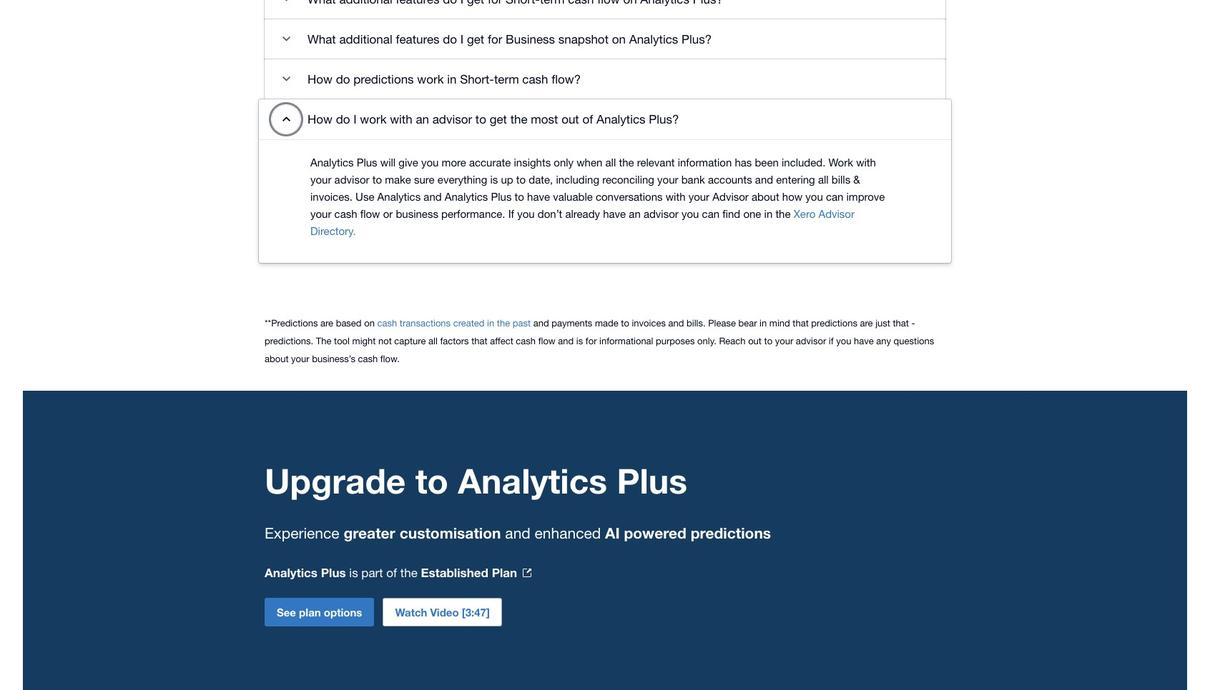 Task type: describe. For each thing, give the bounding box(es) containing it.
only
[[554, 156, 574, 169]]

information
[[678, 156, 732, 169]]

0 horizontal spatial that
[[471, 336, 487, 347]]

purposes
[[656, 336, 695, 347]]

predictions inside dropdown button
[[353, 72, 414, 86]]

analytics inside 'dropdown button'
[[629, 32, 678, 46]]

in up affect
[[487, 318, 494, 329]]

advisor down conversations
[[644, 208, 679, 220]]

greater
[[344, 525, 395, 543]]

bear
[[738, 318, 757, 329]]

upgrade to analytics plus
[[265, 460, 687, 501]]

xero advisor directory. link
[[310, 208, 855, 237]]

what
[[308, 32, 336, 46]]

i inside dropdown button
[[353, 112, 357, 126]]

toggle image
[[272, 25, 300, 53]]

flow inside analytics plus will give you more accurate insights only when all the relevant information has been included. work with your advisor to make sure everything is up to date, including reconciling your bank accounts and entering all bills & invoices. use analytics and analytics plus to have valuable conversations with your advisor about how you can improve your cash flow or business performance. if you don't already have an advisor you can find one in the
[[360, 208, 380, 220]]

analytics plus will give you more accurate insights only when all the relevant information has been included. work with your advisor to make sure everything is up to date, including reconciling your bank accounts and entering all bills & invoices. use analytics and analytics plus to have valuable conversations with your advisor about how you can improve your cash flow or business performance. if you don't already have an advisor you can find one in the
[[310, 156, 885, 220]]

0 vertical spatial can
[[826, 191, 843, 203]]

insights
[[514, 156, 551, 169]]

0 horizontal spatial on
[[364, 318, 375, 329]]

how do predictions work in short-term cash flow?
[[308, 72, 581, 86]]

what additional features do i get for business snapshot on analytics plus?
[[308, 32, 712, 46]]

bills
[[832, 174, 850, 186]]

your up the invoices.
[[310, 174, 331, 186]]

about inside and payments made to invoices and bills. please bear in mind that predictions are just that - predictions. the tool might not capture all factors that affect cash flow and is for informational purposes only. reach out to your advisor if you have any questions about your business's cash flow.
[[265, 354, 289, 364]]

the down the how at the right top of the page
[[776, 208, 791, 220]]

transactions
[[400, 318, 451, 329]]

the up 'reconciling'
[[619, 156, 634, 169]]

please
[[708, 318, 736, 329]]

advisor inside xero advisor directory.
[[818, 208, 855, 220]]

payments
[[552, 318, 592, 329]]

get inside dropdown button
[[490, 112, 507, 126]]

customisation
[[400, 525, 501, 543]]

short-
[[460, 72, 494, 86]]

past
[[513, 318, 531, 329]]

ai
[[605, 525, 620, 543]]

been
[[755, 156, 779, 169]]

**predictions are based on cash transactions created in the past
[[265, 318, 531, 329]]

everything
[[438, 174, 487, 186]]

advisor up use
[[334, 174, 369, 186]]

options
[[324, 606, 362, 619]]

part
[[361, 566, 383, 580]]

directory.
[[310, 225, 356, 237]]

plus left part
[[321, 565, 346, 580]]

any
[[876, 336, 891, 347]]

what additional features do i get for business snapshot on analytics plus? button
[[265, 19, 945, 59]]

has
[[735, 156, 752, 169]]

flow inside and payments made to invoices and bills. please bear in mind that predictions are just that - predictions. the tool might not capture all factors that affect cash flow and is for informational purposes only. reach out to your advisor if you have any questions about your business's cash flow.
[[538, 336, 556, 347]]

do for i
[[336, 112, 350, 126]]

created
[[453, 318, 485, 329]]

see plan options
[[277, 606, 362, 619]]

how do i work with an advisor to get the most out of analytics plus? button
[[259, 99, 951, 139]]

all inside and payments made to invoices and bills. please bear in mind that predictions are just that - predictions. the tool might not capture all factors that affect cash flow and is for informational purposes only. reach out to your advisor if you have any questions about your business's cash flow.
[[428, 336, 438, 347]]

mind
[[769, 318, 790, 329]]

might
[[352, 336, 376, 347]]

if
[[508, 208, 514, 220]]

to inside dropdown button
[[475, 112, 486, 126]]

and down payments
[[558, 336, 574, 347]]

bills.
[[687, 318, 706, 329]]

1 horizontal spatial have
[[603, 208, 626, 220]]

advisor inside analytics plus will give you more accurate insights only when all the relevant information has been included. work with your advisor to make sure everything is up to date, including reconciling your bank accounts and entering all bills & invoices. use analytics and analytics plus to have valuable conversations with your advisor about how you can improve your cash flow or business performance. if you don't already have an advisor you can find one in the
[[713, 191, 749, 203]]

in inside analytics plus will give you more accurate insights only when all the relevant information has been included. work with your advisor to make sure everything is up to date, including reconciling your bank accounts and entering all bills & invoices. use analytics and analytics plus to have valuable conversations with your advisor about how you can improve your cash flow or business performance. if you don't already have an advisor you can find one in the
[[764, 208, 773, 220]]

plan
[[492, 565, 517, 580]]

advisor inside and payments made to invoices and bills. please bear in mind that predictions are just that - predictions. the tool might not capture all factors that affect cash flow and is for informational purposes only. reach out to your advisor if you have any questions about your business's cash flow.
[[796, 336, 826, 347]]

additional
[[339, 32, 392, 46]]

work
[[829, 156, 853, 169]]

capture
[[394, 336, 426, 347]]

how for how do i work with an advisor to get the most out of analytics plus?
[[308, 112, 333, 126]]

in inside dropdown button
[[447, 72, 457, 86]]

will
[[380, 156, 396, 169]]

are inside and payments made to invoices and bills. please bear in mind that predictions are just that - predictions. the tool might not capture all factors that affect cash flow and is for informational purposes only. reach out to your advisor if you have any questions about your business's cash flow.
[[860, 318, 873, 329]]

for inside 'dropdown button'
[[488, 32, 502, 46]]

plan
[[299, 606, 321, 619]]

enhanced
[[535, 525, 601, 542]]

date,
[[529, 174, 553, 186]]

use
[[355, 191, 374, 203]]

factors
[[440, 336, 469, 347]]

reach
[[719, 336, 746, 347]]

reconciling
[[602, 174, 654, 186]]

the
[[316, 336, 331, 347]]

on inside 'dropdown button'
[[612, 32, 626, 46]]

**predictions
[[265, 318, 318, 329]]

business's
[[312, 354, 355, 364]]

most
[[531, 112, 558, 126]]

is inside and payments made to invoices and bills. please bear in mind that predictions are just that - predictions. the tool might not capture all factors that affect cash flow and is for informational purposes only. reach out to your advisor if you have any questions about your business's cash flow.
[[576, 336, 583, 347]]

analytics down everything
[[445, 191, 488, 203]]

to up customisation
[[415, 460, 448, 501]]

accounts
[[708, 174, 752, 186]]

cash transactions created in the past link
[[377, 318, 531, 329]]

predictions inside and payments made to invoices and bills. please bear in mind that predictions are just that - predictions. the tool might not capture all factors that affect cash flow and is for informational purposes only. reach out to your advisor if you have any questions about your business's cash flow.
[[811, 318, 857, 329]]

term
[[494, 72, 519, 86]]

established plan link
[[421, 565, 532, 580]]

affect
[[490, 336, 513, 347]]

2 vertical spatial with
[[666, 191, 686, 203]]

analytics up see
[[265, 565, 318, 580]]

plus? inside 'what additional features do i get for business snapshot on analytics plus?' 'dropdown button'
[[682, 32, 712, 46]]

analytics plus is part of the established plan
[[265, 565, 517, 580]]

work for predictions
[[417, 72, 444, 86]]

analytics up the invoices.
[[310, 156, 354, 169]]

your down bank
[[688, 191, 710, 203]]

have inside and payments made to invoices and bills. please bear in mind that predictions are just that - predictions. the tool might not capture all factors that affect cash flow and is for informational purposes only. reach out to your advisor if you have any questions about your business's cash flow.
[[854, 336, 874, 347]]

based
[[336, 318, 362, 329]]

experience
[[265, 525, 339, 542]]

one
[[743, 208, 761, 220]]

1 vertical spatial all
[[818, 174, 829, 186]]

invoices.
[[310, 191, 353, 203]]

business
[[396, 208, 438, 220]]

an inside dropdown button
[[416, 112, 429, 126]]

your down predictions.
[[291, 354, 309, 364]]

advisor inside dropdown button
[[432, 112, 472, 126]]

is inside analytics plus is part of the established plan
[[349, 566, 358, 580]]

performance.
[[441, 208, 505, 220]]

see plan options link
[[265, 598, 374, 627]]

don't
[[538, 208, 562, 220]]

features
[[396, 32, 440, 46]]

experience greater customisation and enhanced ai powered predictions
[[265, 525, 771, 543]]



Task type: locate. For each thing, give the bounding box(es) containing it.
is
[[490, 174, 498, 186], [576, 336, 583, 347], [349, 566, 358, 580]]

2 horizontal spatial with
[[856, 156, 876, 169]]

questions
[[894, 336, 934, 347]]

1 vertical spatial predictions
[[811, 318, 857, 329]]

to down will
[[372, 174, 382, 186]]

1 vertical spatial do
[[336, 72, 350, 86]]

with down bank
[[666, 191, 686, 203]]

do inside how do predictions work in short-term cash flow? dropdown button
[[336, 72, 350, 86]]

1 vertical spatial of
[[386, 566, 397, 580]]

your down the invoices.
[[310, 208, 331, 220]]

0 vertical spatial all
[[605, 156, 616, 169]]

1 vertical spatial have
[[603, 208, 626, 220]]

just
[[876, 318, 890, 329]]

1 vertical spatial out
[[748, 336, 762, 347]]

2 horizontal spatial is
[[576, 336, 583, 347]]

on right the snapshot
[[612, 32, 626, 46]]

in inside and payments made to invoices and bills. please bear in mind that predictions are just that - predictions. the tool might not capture all factors that affect cash flow and is for informational purposes only. reach out to your advisor if you have any questions about your business's cash flow.
[[760, 318, 767, 329]]

flow down payments
[[538, 336, 556, 347]]

do
[[443, 32, 457, 46], [336, 72, 350, 86], [336, 112, 350, 126]]

0 horizontal spatial flow
[[360, 208, 380, 220]]

see
[[277, 606, 296, 619]]

plus down up in the top left of the page
[[491, 191, 512, 203]]

1 vertical spatial is
[[576, 336, 583, 347]]

1 horizontal spatial of
[[582, 112, 593, 126]]

an
[[416, 112, 429, 126], [629, 208, 641, 220]]

0 vertical spatial predictions
[[353, 72, 414, 86]]

analytics inside dropdown button
[[596, 112, 646, 126]]

about down predictions.
[[265, 354, 289, 364]]

0 horizontal spatial with
[[390, 112, 412, 126]]

0 horizontal spatial i
[[353, 112, 357, 126]]

2 horizontal spatial have
[[854, 336, 874, 347]]

0 horizontal spatial of
[[386, 566, 397, 580]]

1 horizontal spatial can
[[826, 191, 843, 203]]

analytics down how do predictions work in short-term cash flow? dropdown button
[[596, 112, 646, 126]]

in right bear
[[760, 318, 767, 329]]

the left most
[[510, 112, 528, 126]]

and
[[755, 174, 773, 186], [424, 191, 442, 203], [533, 318, 549, 329], [668, 318, 684, 329], [558, 336, 574, 347], [505, 525, 531, 542]]

if
[[829, 336, 834, 347]]

1 horizontal spatial for
[[586, 336, 597, 347]]

advisor right xero
[[818, 208, 855, 220]]

how
[[308, 72, 333, 86], [308, 112, 333, 126]]

work down features
[[417, 72, 444, 86]]

1 horizontal spatial is
[[490, 174, 498, 186]]

1 horizontal spatial on
[[612, 32, 626, 46]]

1 horizontal spatial flow
[[538, 336, 556, 347]]

and up purposes
[[668, 318, 684, 329]]

1 are from the left
[[320, 318, 333, 329]]

2 vertical spatial is
[[349, 566, 358, 580]]

on up might
[[364, 318, 375, 329]]

are left just
[[860, 318, 873, 329]]

for left business
[[488, 32, 502, 46]]

only.
[[697, 336, 717, 347]]

predictions
[[353, 72, 414, 86], [811, 318, 857, 329], [691, 525, 771, 543]]

flow left or
[[360, 208, 380, 220]]

work for i
[[360, 112, 387, 126]]

1 horizontal spatial advisor
[[818, 208, 855, 220]]

valuable
[[553, 191, 593, 203]]

0 vertical spatial plus?
[[682, 32, 712, 46]]

made
[[595, 318, 618, 329]]

0 horizontal spatial is
[[349, 566, 358, 580]]

0 vertical spatial work
[[417, 72, 444, 86]]

1 vertical spatial an
[[629, 208, 641, 220]]

an inside analytics plus will give you more accurate insights only when all the relevant information has been included. work with your advisor to make sure everything is up to date, including reconciling your bank accounts and entering all bills & invoices. use analytics and analytics plus to have valuable conversations with your advisor about how you can improve your cash flow or business performance. if you don't already have an advisor you can find one in the
[[629, 208, 641, 220]]

all
[[605, 156, 616, 169], [818, 174, 829, 186], [428, 336, 438, 347]]

informational
[[599, 336, 653, 347]]

plus?
[[682, 32, 712, 46], [649, 112, 679, 126]]

0 vertical spatial an
[[416, 112, 429, 126]]

established
[[421, 565, 488, 580]]

0 vertical spatial on
[[612, 32, 626, 46]]

1 vertical spatial i
[[353, 112, 357, 126]]

of
[[582, 112, 593, 126], [386, 566, 397, 580]]

and down been
[[755, 174, 773, 186]]

in right one
[[764, 208, 773, 220]]

with up &
[[856, 156, 876, 169]]

watch video [3:47]
[[395, 606, 490, 619]]

0 horizontal spatial advisor
[[713, 191, 749, 203]]

1 horizontal spatial an
[[629, 208, 641, 220]]

0 horizontal spatial out
[[562, 112, 579, 126]]

do inside how do i work with an advisor to get the most out of analytics plus? dropdown button
[[336, 112, 350, 126]]

do for predictions
[[336, 72, 350, 86]]

1 vertical spatial can
[[702, 208, 720, 220]]

1 vertical spatial on
[[364, 318, 375, 329]]

for inside and payments made to invoices and bills. please bear in mind that predictions are just that - predictions. the tool might not capture all factors that affect cash flow and is for informational purposes only. reach out to your advisor if you have any questions about your business's cash flow.
[[586, 336, 597, 347]]

flow?
[[552, 72, 581, 86]]

toggle image inside how do i work with an advisor to get the most out of analytics plus? dropdown button
[[272, 105, 300, 133]]

analytics down the make
[[377, 191, 421, 203]]

0 vertical spatial do
[[443, 32, 457, 46]]

1 vertical spatial with
[[856, 156, 876, 169]]

and right the past
[[533, 318, 549, 329]]

and inside experience greater customisation and enhanced ai powered predictions
[[505, 525, 531, 542]]

to down mind
[[764, 336, 772, 347]]

0 horizontal spatial work
[[360, 112, 387, 126]]

do inside 'what additional features do i get for business snapshot on analytics plus?' 'dropdown button'
[[443, 32, 457, 46]]

cash
[[522, 72, 548, 86], [334, 208, 357, 220], [377, 318, 397, 329], [516, 336, 536, 347], [358, 354, 378, 364]]

0 horizontal spatial for
[[488, 32, 502, 46]]

of right most
[[582, 112, 593, 126]]

for down made
[[586, 336, 597, 347]]

cash down might
[[358, 354, 378, 364]]

0 vertical spatial how
[[308, 72, 333, 86]]

entering
[[776, 174, 815, 186]]

can down bills
[[826, 191, 843, 203]]

toggle image
[[272, 0, 300, 13], [272, 65, 300, 93], [272, 105, 300, 133]]

that left - at the right top
[[893, 318, 909, 329]]

1 horizontal spatial predictions
[[691, 525, 771, 543]]

0 horizontal spatial get
[[467, 32, 484, 46]]

the inside analytics plus is part of the established plan
[[400, 566, 418, 580]]

upgrade
[[265, 460, 406, 501]]

1 horizontal spatial plus?
[[682, 32, 712, 46]]

with
[[390, 112, 412, 126], [856, 156, 876, 169], [666, 191, 686, 203]]

1 vertical spatial plus?
[[649, 112, 679, 126]]

in
[[447, 72, 457, 86], [764, 208, 773, 220], [487, 318, 494, 329], [760, 318, 767, 329]]

business
[[506, 32, 555, 46]]

of inside dropdown button
[[582, 112, 593, 126]]

0 vertical spatial i
[[460, 32, 464, 46]]

already
[[565, 208, 600, 220]]

advisor down how do predictions work in short-term cash flow?
[[432, 112, 472, 126]]

have left any
[[854, 336, 874, 347]]

out inside and payments made to invoices and bills. please bear in mind that predictions are just that - predictions. the tool might not capture all factors that affect cash flow and is for informational purposes only. reach out to your advisor if you have any questions about your business's cash flow.
[[748, 336, 762, 347]]

have down date,
[[527, 191, 550, 203]]

2 horizontal spatial that
[[893, 318, 909, 329]]

make
[[385, 174, 411, 186]]

0 horizontal spatial can
[[702, 208, 720, 220]]

0 vertical spatial of
[[582, 112, 593, 126]]

watch video [3:47] button
[[383, 598, 502, 627]]

plus left will
[[357, 156, 377, 169]]

you inside and payments made to invoices and bills. please bear in mind that predictions are just that - predictions. the tool might not capture all factors that affect cash flow and is for informational purposes only. reach out to your advisor if you have any questions about your business's cash flow.
[[836, 336, 851, 347]]

find
[[722, 208, 740, 220]]

how
[[782, 191, 803, 203]]

can left find
[[702, 208, 720, 220]]

1 horizontal spatial get
[[490, 112, 507, 126]]

to down short-
[[475, 112, 486, 126]]

2 horizontal spatial all
[[818, 174, 829, 186]]

plus? inside how do i work with an advisor to get the most out of analytics plus? dropdown button
[[649, 112, 679, 126]]

0 vertical spatial is
[[490, 174, 498, 186]]

2 how from the top
[[308, 112, 333, 126]]

about
[[752, 191, 779, 203], [265, 354, 289, 364]]

1 vertical spatial get
[[490, 112, 507, 126]]

when
[[577, 156, 602, 169]]

1 horizontal spatial about
[[752, 191, 779, 203]]

1 horizontal spatial are
[[860, 318, 873, 329]]

xero advisor directory.
[[310, 208, 855, 237]]

0 horizontal spatial about
[[265, 354, 289, 364]]

your
[[310, 174, 331, 186], [657, 174, 678, 186], [688, 191, 710, 203], [310, 208, 331, 220], [775, 336, 793, 347], [291, 354, 309, 364]]

1 horizontal spatial work
[[417, 72, 444, 86]]

an down conversations
[[629, 208, 641, 220]]

have down conversations
[[603, 208, 626, 220]]

of right part
[[386, 566, 397, 580]]

1 vertical spatial for
[[586, 336, 597, 347]]

out
[[562, 112, 579, 126], [748, 336, 762, 347]]

is inside analytics plus will give you more accurate insights only when all the relevant information has been included. work with your advisor to make sure everything is up to date, including reconciling your bank accounts and entering all bills & invoices. use analytics and analytics plus to have valuable conversations with your advisor about how you can improve your cash flow or business performance. if you don't already have an advisor you can find one in the
[[490, 174, 498, 186]]

in left short-
[[447, 72, 457, 86]]

0 vertical spatial about
[[752, 191, 779, 203]]

accurate
[[469, 156, 511, 169]]

to right up in the top left of the page
[[516, 174, 526, 186]]

how do i work with an advisor to get the most out of analytics plus?
[[308, 112, 679, 126]]

your down mind
[[775, 336, 793, 347]]

of inside analytics plus is part of the established plan
[[386, 566, 397, 580]]

cash up directory.
[[334, 208, 357, 220]]

0 horizontal spatial predictions
[[353, 72, 414, 86]]

or
[[383, 208, 393, 220]]

cash right term
[[522, 72, 548, 86]]

up
[[501, 174, 513, 186]]

and payments made to invoices and bills. please bear in mind that predictions are just that - predictions. the tool might not capture all factors that affect cash flow and is for informational purposes only. reach out to your advisor if you have any questions about your business's cash flow.
[[265, 318, 934, 364]]

get inside 'dropdown button'
[[467, 32, 484, 46]]

0 horizontal spatial have
[[527, 191, 550, 203]]

about up one
[[752, 191, 779, 203]]

is down payments
[[576, 336, 583, 347]]

1 how from the top
[[308, 72, 333, 86]]

you
[[421, 156, 439, 169], [805, 191, 823, 203], [517, 208, 535, 220], [682, 208, 699, 220], [836, 336, 851, 347]]

0 horizontal spatial are
[[320, 318, 333, 329]]

on
[[612, 32, 626, 46], [364, 318, 375, 329]]

0 vertical spatial with
[[390, 112, 412, 126]]

2 vertical spatial predictions
[[691, 525, 771, 543]]

1 toggle image from the top
[[272, 0, 300, 13]]

cash down the past
[[516, 336, 536, 347]]

advisor down accounts
[[713, 191, 749, 203]]

with up give
[[390, 112, 412, 126]]

with inside how do i work with an advisor to get the most out of analytics plus? dropdown button
[[390, 112, 412, 126]]

&
[[853, 174, 860, 186]]

the inside how do i work with an advisor to get the most out of analytics plus? dropdown button
[[510, 112, 528, 126]]

how for how do predictions work in short-term cash flow?
[[308, 72, 333, 86]]

3 toggle image from the top
[[272, 105, 300, 133]]

0 horizontal spatial plus?
[[649, 112, 679, 126]]

to up informational
[[621, 318, 629, 329]]

is left up in the top left of the page
[[490, 174, 498, 186]]

to down "insights" in the left top of the page
[[515, 191, 524, 203]]

out inside dropdown button
[[562, 112, 579, 126]]

flow
[[360, 208, 380, 220], [538, 336, 556, 347]]

watch
[[395, 606, 427, 619]]

1 horizontal spatial i
[[460, 32, 464, 46]]

analytics up experience greater customisation and enhanced ai powered predictions
[[458, 460, 607, 501]]

0 vertical spatial for
[[488, 32, 502, 46]]

1 vertical spatial about
[[265, 354, 289, 364]]

0 horizontal spatial an
[[416, 112, 429, 126]]

more
[[442, 156, 466, 169]]

how do predictions work in short-term cash flow? button
[[265, 59, 945, 99]]

0 vertical spatial have
[[527, 191, 550, 203]]

included.
[[782, 156, 826, 169]]

are
[[320, 318, 333, 329], [860, 318, 873, 329]]

2 vertical spatial do
[[336, 112, 350, 126]]

toggle image for how do i work with an advisor to get the most out of analytics plus?
[[272, 105, 300, 133]]

get down term
[[490, 112, 507, 126]]

2 vertical spatial toggle image
[[272, 105, 300, 133]]

the right part
[[400, 566, 418, 580]]

all left bills
[[818, 174, 829, 186]]

an up give
[[416, 112, 429, 126]]

2 toggle image from the top
[[272, 65, 300, 93]]

not
[[378, 336, 392, 347]]

0 vertical spatial get
[[467, 32, 484, 46]]

1 vertical spatial how
[[308, 112, 333, 126]]

analytics up how do predictions work in short-term cash flow? dropdown button
[[629, 32, 678, 46]]

and up plan
[[505, 525, 531, 542]]

toggle image for how do predictions work in short-term cash flow?
[[272, 65, 300, 93]]

toggle image inside how do predictions work in short-term cash flow? dropdown button
[[272, 65, 300, 93]]

1 vertical spatial flow
[[538, 336, 556, 347]]

cash up not
[[377, 318, 397, 329]]

1 vertical spatial work
[[360, 112, 387, 126]]

cash inside analytics plus will give you more accurate insights only when all the relevant information has been included. work with your advisor to make sure everything is up to date, including reconciling your bank accounts and entering all bills & invoices. use analytics and analytics plus to have valuable conversations with your advisor about how you can improve your cash flow or business performance. if you don't already have an advisor you can find one in the
[[334, 208, 357, 220]]

cash inside dropdown button
[[522, 72, 548, 86]]

the up affect
[[497, 318, 510, 329]]

conversations
[[596, 191, 663, 203]]

0 horizontal spatial all
[[428, 336, 438, 347]]

can
[[826, 191, 843, 203], [702, 208, 720, 220]]

2 vertical spatial have
[[854, 336, 874, 347]]

flow.
[[380, 354, 400, 364]]

2 horizontal spatial predictions
[[811, 318, 857, 329]]

video
[[430, 606, 459, 619]]

your down relevant
[[657, 174, 678, 186]]

1 vertical spatial advisor
[[818, 208, 855, 220]]

0 vertical spatial toggle image
[[272, 0, 300, 13]]

out right most
[[562, 112, 579, 126]]

1 horizontal spatial all
[[605, 156, 616, 169]]

plus up the powered
[[617, 460, 687, 501]]

1 horizontal spatial out
[[748, 336, 762, 347]]

1 horizontal spatial that
[[793, 318, 809, 329]]

2 are from the left
[[860, 318, 873, 329]]

0 vertical spatial advisor
[[713, 191, 749, 203]]

work up will
[[360, 112, 387, 126]]

have
[[527, 191, 550, 203], [603, 208, 626, 220], [854, 336, 874, 347]]

and down sure
[[424, 191, 442, 203]]

all right when
[[605, 156, 616, 169]]

are up the
[[320, 318, 333, 329]]

all down the transactions
[[428, 336, 438, 347]]

0 vertical spatial out
[[562, 112, 579, 126]]

that right mind
[[793, 318, 809, 329]]

snapshot
[[558, 32, 609, 46]]

2 vertical spatial all
[[428, 336, 438, 347]]

relevant
[[637, 156, 675, 169]]

predictions.
[[265, 336, 313, 347]]

that down created
[[471, 336, 487, 347]]

about inside analytics plus will give you more accurate insights only when all the relevant information has been included. work with your advisor to make sure everything is up to date, including reconciling your bank accounts and entering all bills & invoices. use analytics and analytics plus to have valuable conversations with your advisor about how you can improve your cash flow or business performance. if you don't already have an advisor you can find one in the
[[752, 191, 779, 203]]

0 vertical spatial flow
[[360, 208, 380, 220]]

1 horizontal spatial with
[[666, 191, 686, 203]]

xero
[[794, 208, 816, 220]]

out down bear
[[748, 336, 762, 347]]

the
[[510, 112, 528, 126], [619, 156, 634, 169], [776, 208, 791, 220], [497, 318, 510, 329], [400, 566, 418, 580]]

i inside 'dropdown button'
[[460, 32, 464, 46]]

improve
[[846, 191, 885, 203]]

1 vertical spatial toggle image
[[272, 65, 300, 93]]

advisor left if
[[796, 336, 826, 347]]

invoices
[[632, 318, 666, 329]]

get up short-
[[467, 32, 484, 46]]

is left part
[[349, 566, 358, 580]]



Task type: vqa. For each thing, say whether or not it's contained in the screenshot.
QUESTIONS
yes



